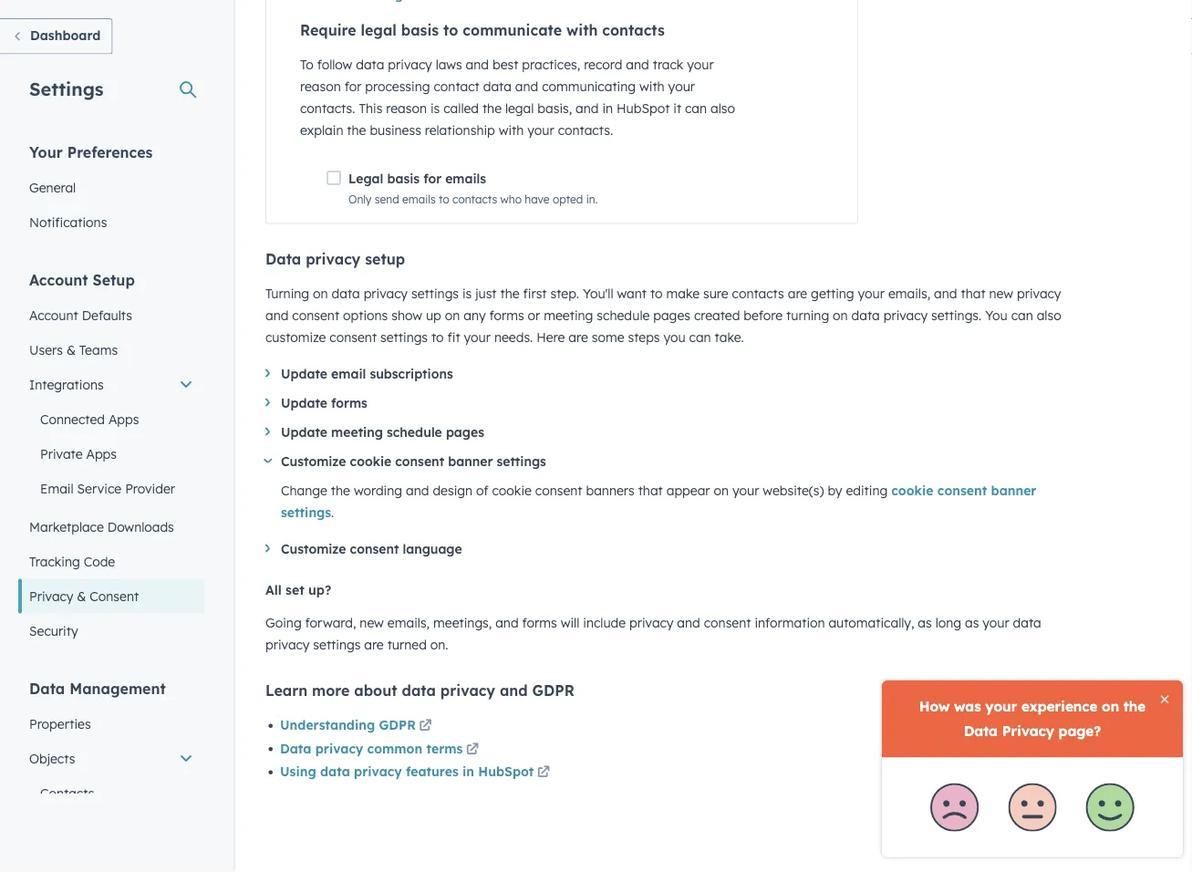 Task type: locate. For each thing, give the bounding box(es) containing it.
0 vertical spatial in
[[603, 101, 613, 117]]

1 horizontal spatial meeting
[[544, 307, 593, 323]]

0 horizontal spatial for
[[345, 79, 362, 95]]

0 vertical spatial account
[[29, 270, 88, 289]]

caret image inside customize consent language dropdown button
[[265, 545, 270, 553]]

meeting inside dropdown button
[[331, 424, 383, 440]]

in down the communicating
[[603, 101, 613, 117]]

& right "users"
[[66, 342, 76, 358]]

0 horizontal spatial banner
[[448, 453, 493, 469]]

new inside 'turning on data privacy settings is just the first step. you'll want to make sure contacts are getting your emails, and that new privacy and consent options show up on any forms or meeting schedule pages created before turning on data privacy settings. you can also customize consent settings to fit your needs. here are some steps you can take.'
[[989, 286, 1014, 302]]

turning
[[786, 307, 829, 323]]

2 vertical spatial with
[[499, 123, 524, 139]]

up
[[426, 307, 441, 323]]

with down track
[[640, 79, 665, 95]]

apps
[[108, 411, 139, 427], [86, 446, 117, 462]]

update for update meeting schedule pages
[[281, 424, 328, 440]]

0 vertical spatial pages
[[653, 307, 691, 323]]

can right you
[[1011, 307, 1033, 323]]

this
[[359, 101, 383, 117]]

0 horizontal spatial that
[[638, 483, 663, 499]]

communicating
[[542, 79, 636, 95]]

account for account defaults
[[29, 307, 78, 323]]

contacts left the who in the left of the page
[[453, 192, 497, 206]]

1 vertical spatial pages
[[446, 424, 484, 440]]

needs.
[[494, 329, 533, 345]]

0 horizontal spatial hubspot
[[478, 764, 534, 780]]

1 horizontal spatial legal
[[505, 101, 534, 117]]

contacts. up explain
[[300, 101, 355, 117]]

the
[[483, 101, 502, 117], [347, 123, 366, 139], [500, 286, 520, 302], [331, 483, 350, 499]]

0 vertical spatial is
[[431, 101, 440, 117]]

customize for customize cookie consent banner settings
[[281, 453, 346, 469]]

hubspot right features
[[478, 764, 534, 780]]

update down update forms
[[281, 424, 328, 440]]

0 vertical spatial &
[[66, 342, 76, 358]]

1 vertical spatial is
[[462, 286, 472, 302]]

caret image inside customize cookie consent banner settings dropdown button
[[264, 459, 272, 464]]

link opens in a new window image for understanding gdpr
[[419, 721, 432, 733]]

gdpr
[[532, 682, 575, 700], [379, 718, 416, 733]]

automatically,
[[829, 615, 915, 631]]

2 account from the top
[[29, 307, 78, 323]]

data right using
[[320, 764, 350, 780]]

0 vertical spatial contacts.
[[300, 101, 355, 117]]

setup
[[365, 250, 405, 268]]

0 horizontal spatial as
[[918, 615, 932, 631]]

your down the any
[[464, 329, 491, 345]]

1 horizontal spatial reason
[[386, 101, 427, 117]]

0 vertical spatial hubspot
[[617, 101, 670, 117]]

customize consent language button
[[265, 538, 1087, 560]]

data up options
[[332, 286, 360, 302]]

contacts up record
[[602, 21, 665, 40]]

link opens in a new window image inside using data privacy features in hubspot link
[[537, 767, 550, 780]]

1 vertical spatial customize
[[281, 541, 346, 557]]

dashboard link
[[0, 18, 113, 54]]

that left appear
[[638, 483, 663, 499]]

1 vertical spatial legal
[[505, 101, 534, 117]]

1 vertical spatial caret image
[[265, 428, 270, 436]]

caret image inside update email subscriptions dropdown button
[[265, 369, 270, 378]]

basis up the send
[[387, 171, 420, 187]]

apps for private apps
[[86, 446, 117, 462]]

business
[[370, 123, 421, 139]]

new up you
[[989, 286, 1014, 302]]

also inside to follow data privacy laws and best practices, record and track your reason for processing contact data and communicating with your contacts. this reason is called the legal basis, and in hubspot it can also explain the business relationship with your contacts.
[[711, 101, 735, 117]]

also right it
[[711, 101, 735, 117]]

marketplace downloads link
[[18, 510, 204, 544]]

legal left basis,
[[505, 101, 534, 117]]

0 vertical spatial forms
[[489, 307, 524, 323]]

update meeting schedule pages button
[[265, 421, 1087, 443]]

account up "account defaults"
[[29, 270, 88, 289]]

0 vertical spatial caret image
[[265, 399, 270, 407]]

service
[[77, 480, 122, 496]]

contacts link
[[18, 776, 204, 811]]

emails up only send emails to contacts who have opted in.
[[445, 171, 486, 187]]

update down customize
[[281, 395, 328, 411]]

update inside dropdown button
[[281, 424, 328, 440]]

customize cookie consent banner settings button
[[263, 451, 1087, 473]]

your right track
[[687, 57, 714, 73]]

1 vertical spatial for
[[423, 171, 442, 187]]

contacts.
[[300, 101, 355, 117], [558, 123, 613, 139]]

consent inside going forward, new emails, meetings, and forms will include privacy and consent information automatically, as long as your data privacy settings are turned on.
[[704, 615, 751, 631]]

update up update forms
[[281, 366, 328, 382]]

update inside dropdown button
[[281, 395, 328, 411]]

with up record
[[567, 21, 598, 40]]

data up turning
[[265, 250, 301, 268]]

customize down .
[[281, 541, 346, 557]]

your preferences element
[[18, 142, 204, 239]]

getting
[[811, 286, 855, 302]]

data
[[356, 57, 384, 73], [483, 79, 512, 95], [332, 286, 360, 302], [852, 307, 880, 323], [1013, 615, 1042, 631], [402, 682, 436, 700], [320, 764, 350, 780]]

2 as from the left
[[965, 615, 979, 631]]

gdpr down will
[[532, 682, 575, 700]]

schedule down the want
[[597, 307, 650, 323]]

update email subscriptions
[[281, 366, 453, 382]]

1 customize from the top
[[281, 453, 346, 469]]

1 horizontal spatial that
[[961, 286, 986, 302]]

that
[[961, 286, 986, 302], [638, 483, 663, 499]]

0 horizontal spatial link opens in a new window image
[[419, 721, 432, 733]]

as right the 'long'
[[965, 615, 979, 631]]

are up turning
[[788, 286, 808, 302]]

can right 'you'
[[689, 329, 711, 345]]

the right just on the top left
[[500, 286, 520, 302]]

0 vertical spatial legal
[[361, 21, 397, 40]]

data up using
[[280, 741, 311, 757]]

data right about
[[402, 682, 436, 700]]

in down terms
[[463, 764, 474, 780]]

settings inside cookie consent banner settings
[[281, 505, 331, 520]]

your right the 'long'
[[983, 615, 1010, 631]]

caret image
[[265, 399, 270, 407], [265, 428, 270, 436], [265, 545, 270, 553]]

users & teams link
[[18, 333, 204, 367]]

link opens in a new window image for using data privacy features in hubspot
[[537, 767, 550, 780]]

are left turned
[[364, 637, 384, 653]]

security
[[29, 623, 78, 639]]

using data privacy features in hubspot
[[280, 764, 534, 780]]

data right the 'long'
[[1013, 615, 1042, 631]]

is inside to follow data privacy laws and best practices, record and track your reason for processing contact data and communicating with your contacts. this reason is called the legal basis, and in hubspot it can also explain the business relationship with your contacts.
[[431, 101, 440, 117]]

that inside 'turning on data privacy settings is just the first step. you'll want to make sure contacts are getting your emails, and that new privacy and consent options show up on any forms or meeting schedule pages created before turning on data privacy settings. you can also customize consent settings to fit your needs. here are some steps you can take.'
[[961, 286, 986, 302]]

1 vertical spatial that
[[638, 483, 663, 499]]

the down this
[[347, 123, 366, 139]]

to
[[443, 21, 458, 40], [439, 192, 450, 206], [650, 286, 663, 302], [432, 329, 444, 345]]

account defaults link
[[18, 298, 204, 333]]

is left just on the top left
[[462, 286, 472, 302]]

1 account from the top
[[29, 270, 88, 289]]

update inside dropdown button
[[281, 366, 328, 382]]

settings up change the wording and design of cookie consent banners that appear on your website(s) by editing
[[497, 453, 546, 469]]

0 vertical spatial for
[[345, 79, 362, 95]]

2 horizontal spatial with
[[640, 79, 665, 95]]

schedule up customize cookie consent banner settings
[[387, 424, 442, 440]]

meeting down update forms
[[331, 424, 383, 440]]

link opens in a new window image inside the understanding gdpr link
[[419, 721, 432, 733]]

1 update from the top
[[281, 366, 328, 382]]

gdpr up common
[[379, 718, 416, 733]]

new right forward,
[[360, 615, 384, 631]]

pages up customize cookie consent banner settings
[[446, 424, 484, 440]]

2 horizontal spatial link opens in a new window image
[[537, 767, 550, 780]]

set
[[286, 582, 304, 598]]

data for data privacy setup
[[265, 250, 301, 268]]

account up "users"
[[29, 307, 78, 323]]

1 vertical spatial gdpr
[[379, 718, 416, 733]]

cookie up wording
[[350, 453, 392, 469]]

1 horizontal spatial for
[[423, 171, 442, 187]]

contacts. down basis,
[[558, 123, 613, 139]]

2 caret image from the top
[[265, 428, 270, 436]]

settings.
[[931, 307, 982, 323]]

contacts
[[602, 21, 665, 40], [453, 192, 497, 206], [732, 286, 784, 302]]

0 horizontal spatial new
[[360, 615, 384, 631]]

1 vertical spatial caret image
[[264, 459, 272, 464]]

general link
[[18, 170, 204, 205]]

caret image inside update meeting schedule pages dropdown button
[[265, 428, 270, 436]]

will
[[561, 615, 580, 631]]

0 vertical spatial banner
[[448, 453, 493, 469]]

settings down forward,
[[313, 637, 361, 653]]

preferences
[[67, 143, 153, 161]]

apps up service
[[86, 446, 117, 462]]

link opens in a new window image inside data privacy common terms link
[[466, 744, 479, 757]]

emails, up turned
[[388, 615, 430, 631]]

to follow data privacy laws and best practices, record and track your reason for processing contact data and communicating with your contacts. this reason is called the legal basis, and in hubspot it can also explain the business relationship with your contacts.
[[300, 57, 735, 139]]

steps
[[628, 329, 660, 345]]

pages up 'you'
[[653, 307, 691, 323]]

for up only send emails to contacts who have opted in.
[[423, 171, 442, 187]]

caret image for customize cookie consent banner settings
[[264, 459, 272, 464]]

notifications link
[[18, 205, 204, 239]]

who
[[500, 192, 522, 206]]

3 caret image from the top
[[265, 545, 270, 553]]

data down getting
[[852, 307, 880, 323]]

1 vertical spatial new
[[360, 615, 384, 631]]

1 horizontal spatial is
[[462, 286, 472, 302]]

1 horizontal spatial as
[[965, 615, 979, 631]]

1 vertical spatial banner
[[991, 483, 1037, 499]]

going forward, new emails, meetings, and forms will include privacy and consent information automatically, as long as your data privacy settings are turned on.
[[265, 615, 1042, 653]]

link opens in a new window image
[[419, 721, 432, 733], [466, 744, 479, 757], [537, 767, 550, 780]]

on down getting
[[833, 307, 848, 323]]

schedule inside dropdown button
[[387, 424, 442, 440]]

1 horizontal spatial link opens in a new window image
[[466, 744, 479, 757]]

2 vertical spatial link opens in a new window image
[[537, 767, 550, 780]]

track
[[653, 57, 684, 73]]

0 vertical spatial can
[[685, 101, 707, 117]]

emails, right getting
[[888, 286, 931, 302]]

with right relationship
[[499, 123, 524, 139]]

all set up?
[[265, 582, 331, 598]]

data
[[265, 250, 301, 268], [29, 679, 65, 697], [280, 741, 311, 757]]

settings down change
[[281, 505, 331, 520]]

1 vertical spatial meeting
[[331, 424, 383, 440]]

that up settings.
[[961, 286, 986, 302]]

marketplace downloads
[[29, 519, 174, 535]]

1 horizontal spatial pages
[[653, 307, 691, 323]]

2 vertical spatial forms
[[522, 615, 557, 631]]

data management element
[[18, 678, 204, 872]]

1 vertical spatial with
[[640, 79, 665, 95]]

0 horizontal spatial also
[[711, 101, 735, 117]]

privacy
[[388, 57, 432, 73], [306, 250, 361, 268], [364, 286, 408, 302], [1017, 286, 1061, 302], [884, 307, 928, 323], [630, 615, 674, 631], [265, 637, 310, 653], [441, 682, 495, 700], [315, 741, 363, 757], [354, 764, 402, 780]]

1 horizontal spatial emails,
[[888, 286, 931, 302]]

2 vertical spatial data
[[280, 741, 311, 757]]

forms up "needs."
[[489, 307, 524, 323]]

2 vertical spatial can
[[689, 329, 711, 345]]

0 horizontal spatial cookie
[[350, 453, 392, 469]]

legal
[[361, 21, 397, 40], [505, 101, 534, 117]]

as left the 'long'
[[918, 615, 932, 631]]

reason down processing
[[386, 101, 427, 117]]

0 horizontal spatial emails
[[402, 192, 436, 206]]

link opens in a new window image for understanding gdpr
[[419, 716, 432, 738]]

apps down integrations button
[[108, 411, 139, 427]]

data inside "element"
[[29, 679, 65, 697]]

0 vertical spatial schedule
[[597, 307, 650, 323]]

also inside 'turning on data privacy settings is just the first step. you'll want to make sure contacts are getting your emails, and that new privacy and consent options show up on any forms or meeting schedule pages created before turning on data privacy settings. you can also customize consent settings to fit your needs. here are some steps you can take.'
[[1037, 307, 1062, 323]]

integrations
[[29, 376, 104, 392]]

information
[[755, 615, 825, 631]]

0 vertical spatial meeting
[[544, 307, 593, 323]]

to right the want
[[650, 286, 663, 302]]

caret image for customize consent language
[[265, 545, 270, 553]]

1 vertical spatial link opens in a new window image
[[466, 739, 479, 761]]

forms left will
[[522, 615, 557, 631]]

0 vertical spatial are
[[788, 286, 808, 302]]

account setup element
[[18, 270, 204, 648]]

contact
[[434, 79, 480, 95]]

for inside to follow data privacy laws and best practices, record and track your reason for processing contact data and communicating with your contacts. this reason is called the legal basis, and in hubspot it can also explain the business relationship with your contacts.
[[345, 79, 362, 95]]

legal right require
[[361, 21, 397, 40]]

2 horizontal spatial are
[[788, 286, 808, 302]]

0 horizontal spatial gdpr
[[379, 718, 416, 733]]

1 vertical spatial forms
[[331, 395, 368, 411]]

basis
[[401, 21, 439, 40], [387, 171, 420, 187]]

0 horizontal spatial contacts
[[453, 192, 497, 206]]

for
[[345, 79, 362, 95], [423, 171, 442, 187]]

wording
[[354, 483, 402, 499]]

before
[[744, 307, 783, 323]]

new
[[989, 286, 1014, 302], [360, 615, 384, 631]]

1 horizontal spatial in
[[603, 101, 613, 117]]

&
[[66, 342, 76, 358], [77, 588, 86, 604]]

0 vertical spatial emails
[[445, 171, 486, 187]]

link opens in a new window image
[[419, 716, 432, 738], [466, 739, 479, 761], [537, 763, 550, 785]]

0 horizontal spatial &
[[66, 342, 76, 358]]

legal inside to follow data privacy laws and best practices, record and track your reason for processing contact data and communicating with your contacts. this reason is called the legal basis, and in hubspot it can also explain the business relationship with your contacts.
[[505, 101, 534, 117]]

0 vertical spatial data
[[265, 250, 301, 268]]

3 update from the top
[[281, 424, 328, 440]]

customize up change
[[281, 453, 346, 469]]

code
[[84, 553, 115, 569]]

0 vertical spatial caret image
[[265, 369, 270, 378]]

0 vertical spatial apps
[[108, 411, 139, 427]]

data up properties on the left bottom
[[29, 679, 65, 697]]

going
[[265, 615, 302, 631]]

by
[[828, 483, 842, 499]]

0 vertical spatial emails,
[[888, 286, 931, 302]]

also right you
[[1037, 307, 1062, 323]]

2 vertical spatial caret image
[[265, 545, 270, 553]]

1 horizontal spatial &
[[77, 588, 86, 604]]

settings inside going forward, new emails, meetings, and forms will include privacy and consent information automatically, as long as your data privacy settings are turned on.
[[313, 637, 361, 653]]

cookie inside dropdown button
[[350, 453, 392, 469]]

link opens in a new window image for data privacy common terms
[[466, 739, 479, 761]]

learn more about data privacy and gdpr
[[265, 682, 575, 700]]

apps for connected apps
[[108, 411, 139, 427]]

1 horizontal spatial also
[[1037, 307, 1062, 323]]

0 horizontal spatial meeting
[[331, 424, 383, 440]]

contacts up before
[[732, 286, 784, 302]]

to up laws
[[443, 21, 458, 40]]

caret image for update meeting schedule pages
[[265, 428, 270, 436]]

in.
[[586, 192, 598, 206]]

contacts inside 'turning on data privacy settings is just the first step. you'll want to make sure contacts are getting your emails, and that new privacy and consent options show up on any forms or meeting schedule pages created before turning on data privacy settings. you can also customize consent settings to fit your needs. here are some steps you can take.'
[[732, 286, 784, 302]]

1 caret image from the top
[[265, 399, 270, 407]]

processing
[[365, 79, 430, 95]]

consent
[[292, 307, 339, 323], [330, 329, 377, 345], [395, 453, 444, 469], [535, 483, 583, 499], [938, 483, 987, 499], [350, 541, 399, 557], [704, 615, 751, 631]]

1 vertical spatial are
[[569, 329, 588, 345]]

customize
[[281, 453, 346, 469], [281, 541, 346, 557]]

2 vertical spatial are
[[364, 637, 384, 653]]

forms
[[489, 307, 524, 323], [331, 395, 368, 411], [522, 615, 557, 631]]

cookie right editing
[[892, 483, 934, 499]]

cookie right of
[[492, 483, 532, 499]]

is inside 'turning on data privacy settings is just the first step. you'll want to make sure contacts are getting your emails, and that new privacy and consent options show up on any forms or meeting schedule pages created before turning on data privacy settings. you can also customize consent settings to fit your needs. here are some steps you can take.'
[[462, 286, 472, 302]]

forms down the email
[[331, 395, 368, 411]]

.
[[331, 505, 334, 520]]

2 customize from the top
[[281, 541, 346, 557]]

0 horizontal spatial is
[[431, 101, 440, 117]]

emails down legal basis for emails
[[402, 192, 436, 206]]

2 vertical spatial link opens in a new window image
[[537, 763, 550, 785]]

1 vertical spatial emails
[[402, 192, 436, 206]]

0 horizontal spatial are
[[364, 637, 384, 653]]

1 horizontal spatial hubspot
[[617, 101, 670, 117]]

2 horizontal spatial link opens in a new window image
[[537, 763, 550, 785]]

the up .
[[331, 483, 350, 499]]

1 vertical spatial contacts.
[[558, 123, 613, 139]]

customize for customize consent language
[[281, 541, 346, 557]]

website(s)
[[763, 483, 824, 499]]

banner inside cookie consent banner settings
[[991, 483, 1037, 499]]

0 vertical spatial new
[[989, 286, 1014, 302]]

0 vertical spatial update
[[281, 366, 328, 382]]

teams
[[79, 342, 118, 358]]

your
[[687, 57, 714, 73], [668, 79, 695, 95], [528, 123, 554, 139], [858, 286, 885, 302], [464, 329, 491, 345], [733, 483, 759, 499], [983, 615, 1010, 631]]

meeting down the step.
[[544, 307, 593, 323]]

data for data management
[[29, 679, 65, 697]]

your preferences
[[29, 143, 153, 161]]

can right it
[[685, 101, 707, 117]]

reason down to
[[300, 79, 341, 95]]

privacy & consent
[[29, 588, 139, 604]]

learn
[[265, 682, 308, 700]]

for up this
[[345, 79, 362, 95]]

1 horizontal spatial gdpr
[[532, 682, 575, 700]]

hubspot left it
[[617, 101, 670, 117]]

2 update from the top
[[281, 395, 328, 411]]

is left called
[[431, 101, 440, 117]]

caret image for update forms
[[265, 399, 270, 407]]

notifications
[[29, 214, 107, 230]]

1 vertical spatial update
[[281, 395, 328, 411]]

schedule inside 'turning on data privacy settings is just the first step. you'll want to make sure contacts are getting your emails, and that new privacy and consent options show up on any forms or meeting schedule pages created before turning on data privacy settings. you can also customize consent settings to fit your needs. here are some steps you can take.'
[[597, 307, 650, 323]]

pages
[[653, 307, 691, 323], [446, 424, 484, 440]]

1 vertical spatial account
[[29, 307, 78, 323]]

update for update forms
[[281, 395, 328, 411]]

& right privacy
[[77, 588, 86, 604]]

0 vertical spatial also
[[711, 101, 735, 117]]

emails,
[[888, 286, 931, 302], [388, 615, 430, 631]]

caret image inside update forms dropdown button
[[265, 399, 270, 407]]

on
[[313, 286, 328, 302], [445, 307, 460, 323], [833, 307, 848, 323], [714, 483, 729, 499]]

are right here at the top left of the page
[[569, 329, 588, 345]]

basis up laws
[[401, 21, 439, 40]]

created
[[694, 307, 740, 323]]

your inside going forward, new emails, meetings, and forms will include privacy and consent information automatically, as long as your data privacy settings are turned on.
[[983, 615, 1010, 631]]

caret image
[[265, 369, 270, 378], [264, 459, 272, 464]]

banner inside dropdown button
[[448, 453, 493, 469]]

data privacy setup
[[265, 250, 405, 268]]

1 vertical spatial link opens in a new window image
[[466, 744, 479, 757]]

0 horizontal spatial legal
[[361, 21, 397, 40]]

0 vertical spatial reason
[[300, 79, 341, 95]]

new inside going forward, new emails, meetings, and forms will include privacy and consent information automatically, as long as your data privacy settings are turned on.
[[360, 615, 384, 631]]

0 vertical spatial gdpr
[[532, 682, 575, 700]]

banners
[[586, 483, 635, 499]]



Task type: describe. For each thing, give the bounding box(es) containing it.
you
[[985, 307, 1008, 323]]

on right up at the top
[[445, 307, 460, 323]]

have
[[525, 192, 550, 206]]

long
[[936, 615, 962, 631]]

settings up up at the top
[[411, 286, 459, 302]]

on right turning
[[313, 286, 328, 302]]

about
[[354, 682, 397, 700]]

private
[[40, 446, 83, 462]]

1 vertical spatial can
[[1011, 307, 1033, 323]]

tracking code link
[[18, 544, 204, 579]]

include
[[583, 615, 626, 631]]

tracking
[[29, 553, 80, 569]]

properties link
[[18, 707, 204, 741]]

customize cookie consent banner settings
[[281, 453, 546, 469]]

1 horizontal spatial are
[[569, 329, 588, 345]]

relationship
[[425, 123, 495, 139]]

properties
[[29, 716, 91, 732]]

to down legal basis for emails
[[439, 192, 450, 206]]

1 as from the left
[[918, 615, 932, 631]]

hubspot inside to follow data privacy laws and best practices, record and track your reason for processing contact data and communicating with your contacts. this reason is called the legal basis, and in hubspot it can also explain the business relationship with your contacts.
[[617, 101, 670, 117]]

pages inside dropdown button
[[446, 424, 484, 440]]

customize
[[265, 329, 326, 345]]

using data privacy features in hubspot link
[[280, 763, 553, 785]]

users
[[29, 342, 63, 358]]

laws
[[436, 57, 462, 73]]

consent
[[90, 588, 139, 604]]

sure
[[703, 286, 729, 302]]

meetings,
[[433, 615, 492, 631]]

change the wording and design of cookie consent banners that appear on your website(s) by editing
[[281, 483, 892, 499]]

account setup
[[29, 270, 135, 289]]

you
[[664, 329, 686, 345]]

1 horizontal spatial cookie
[[492, 483, 532, 499]]

update email subscriptions button
[[265, 363, 1087, 385]]

forms inside dropdown button
[[331, 395, 368, 411]]

& for privacy
[[77, 588, 86, 604]]

link opens in a new window image for data privacy common terms
[[466, 744, 479, 757]]

understanding
[[280, 718, 375, 733]]

want
[[617, 286, 647, 302]]

your down basis,
[[528, 123, 554, 139]]

private apps link
[[18, 437, 204, 471]]

first
[[523, 286, 547, 302]]

change
[[281, 483, 327, 499]]

in inside to follow data privacy laws and best practices, record and track your reason for processing contact data and communicating with your contacts. this reason is called the legal basis, and in hubspot it can also explain the business relationship with your contacts.
[[603, 101, 613, 117]]

called
[[444, 101, 479, 117]]

the inside 'turning on data privacy settings is just the first step. you'll want to make sure contacts are getting your emails, and that new privacy and consent options show up on any forms or meeting schedule pages created before turning on data privacy settings. you can also customize consent settings to fit your needs. here are some steps you can take.'
[[500, 286, 520, 302]]

require
[[300, 21, 356, 40]]

can inside to follow data privacy laws and best practices, record and track your reason for processing contact data and communicating with your contacts. this reason is called the legal basis, and in hubspot it can also explain the business relationship with your contacts.
[[685, 101, 707, 117]]

best
[[493, 57, 519, 73]]

customize consent language
[[281, 541, 462, 557]]

cookie inside cookie consent banner settings
[[892, 483, 934, 499]]

meeting inside 'turning on data privacy settings is just the first step. you'll want to make sure contacts are getting your emails, and that new privacy and consent options show up on any forms or meeting schedule pages created before turning on data privacy settings. you can also customize consent settings to fit your needs. here are some steps you can take.'
[[544, 307, 593, 323]]

privacy inside to follow data privacy laws and best practices, record and track your reason for processing contact data and communicating with your contacts. this reason is called the legal basis, and in hubspot it can also explain the business relationship with your contacts.
[[388, 57, 432, 73]]

hubspot inside using data privacy features in hubspot link
[[478, 764, 534, 780]]

the right called
[[483, 101, 502, 117]]

practices,
[[522, 57, 580, 73]]

1 horizontal spatial contacts.
[[558, 123, 613, 139]]

data privacy common terms
[[280, 741, 463, 757]]

turned
[[387, 637, 427, 653]]

editing
[[846, 483, 888, 499]]

consent inside cookie consent banner settings
[[938, 483, 987, 499]]

forward,
[[305, 615, 356, 631]]

explain
[[300, 123, 343, 139]]

1 vertical spatial in
[[463, 764, 474, 780]]

your left the website(s)
[[733, 483, 759, 499]]

settings inside dropdown button
[[497, 453, 546, 469]]

0 vertical spatial contacts
[[602, 21, 665, 40]]

forms inside going forward, new emails, meetings, and forms will include privacy and consent information automatically, as long as your data privacy settings are turned on.
[[522, 615, 557, 631]]

subscriptions
[[370, 366, 453, 382]]

data privacy common terms link
[[280, 739, 482, 761]]

tracking code
[[29, 553, 115, 569]]

up?
[[308, 582, 331, 598]]

0 horizontal spatial with
[[499, 123, 524, 139]]

data inside going forward, new emails, meetings, and forms will include privacy and consent information automatically, as long as your data privacy settings are turned on.
[[1013, 615, 1042, 631]]

1 horizontal spatial emails
[[445, 171, 486, 187]]

objects button
[[18, 741, 204, 776]]

to left fit
[[432, 329, 444, 345]]

account defaults
[[29, 307, 132, 323]]

account for account setup
[[29, 270, 88, 289]]

private apps
[[40, 446, 117, 462]]

send
[[375, 192, 399, 206]]

0 vertical spatial basis
[[401, 21, 439, 40]]

forms inside 'turning on data privacy settings is just the first step. you'll want to make sure contacts are getting your emails, and that new privacy and consent options show up on any forms or meeting schedule pages created before turning on data privacy settings. you can also customize consent settings to fit your needs. here are some steps you can take.'
[[489, 307, 524, 323]]

management
[[70, 679, 166, 697]]

language
[[403, 541, 462, 557]]

take.
[[715, 329, 744, 345]]

basis,
[[538, 101, 572, 117]]

email
[[40, 480, 74, 496]]

data down best
[[483, 79, 512, 95]]

update for update email subscriptions
[[281, 366, 328, 382]]

are inside going forward, new emails, meetings, and forms will include privacy and consent information automatically, as long as your data privacy settings are turned on.
[[364, 637, 384, 653]]

turning on data privacy settings is just the first step. you'll want to make sure contacts are getting your emails, and that new privacy and consent options show up on any forms or meeting schedule pages created before turning on data privacy settings. you can also customize consent settings to fit your needs. here are some steps you can take.
[[265, 286, 1062, 345]]

1 vertical spatial basis
[[387, 171, 420, 187]]

provider
[[125, 480, 175, 496]]

1 vertical spatial reason
[[386, 101, 427, 117]]

downloads
[[107, 519, 174, 535]]

0 vertical spatial with
[[567, 21, 598, 40]]

update forms
[[281, 395, 368, 411]]

show
[[392, 307, 422, 323]]

on right appear
[[714, 483, 729, 499]]

to
[[300, 57, 314, 73]]

design
[[433, 483, 473, 499]]

more
[[312, 682, 350, 700]]

privacy
[[29, 588, 73, 604]]

just
[[475, 286, 497, 302]]

data up processing
[[356, 57, 384, 73]]

your up it
[[668, 79, 695, 95]]

common
[[367, 741, 423, 757]]

setup
[[93, 270, 135, 289]]

data for data privacy common terms
[[280, 741, 311, 757]]

your right getting
[[858, 286, 885, 302]]

data management
[[29, 679, 166, 697]]

& for users
[[66, 342, 76, 358]]

update meeting schedule pages
[[281, 424, 484, 440]]

pages inside 'turning on data privacy settings is just the first step. you'll want to make sure contacts are getting your emails, and that new privacy and consent options show up on any forms or meeting schedule pages created before turning on data privacy settings. you can also customize consent settings to fit your needs. here are some steps you can take.'
[[653, 307, 691, 323]]

your
[[29, 143, 63, 161]]

link opens in a new window image for using data privacy features in hubspot
[[537, 763, 550, 785]]

settings down show
[[380, 329, 428, 345]]

connected
[[40, 411, 105, 427]]

caret image for update email subscriptions
[[265, 369, 270, 378]]

0 horizontal spatial reason
[[300, 79, 341, 95]]

emails, inside going forward, new emails, meetings, and forms will include privacy and consent information automatically, as long as your data privacy settings are turned on.
[[388, 615, 430, 631]]

contacts
[[40, 785, 94, 801]]

connected apps
[[40, 411, 139, 427]]

appear
[[667, 483, 710, 499]]

connected apps link
[[18, 402, 204, 437]]

emails, inside 'turning on data privacy settings is just the first step. you'll want to make sure contacts are getting your emails, and that new privacy and consent options show up on any forms or meeting schedule pages created before turning on data privacy settings. you can also customize consent settings to fit your needs. here are some steps you can take.'
[[888, 286, 931, 302]]

general
[[29, 179, 76, 195]]

or
[[528, 307, 540, 323]]

opted
[[553, 192, 583, 206]]

marketplace
[[29, 519, 104, 535]]



Task type: vqa. For each thing, say whether or not it's contained in the screenshot.
Turning on these settings will change how you interact with your contacts. What will change?
no



